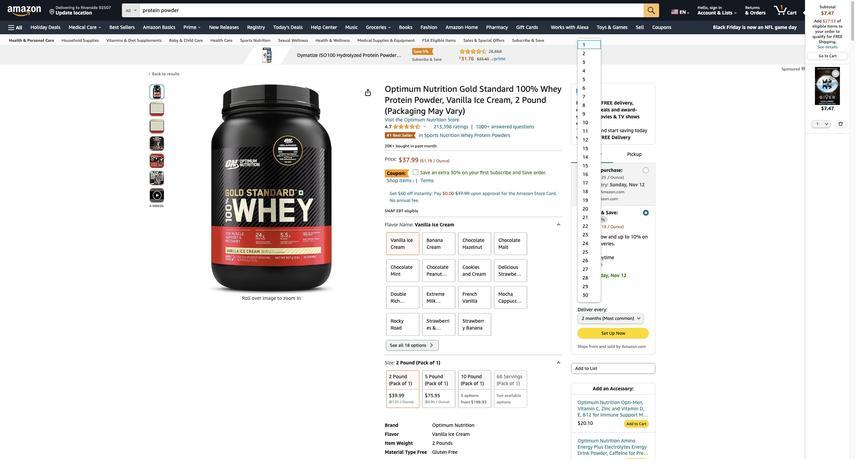 Task type: locate. For each thing, give the bounding box(es) containing it.
1 energy from the left
[[578, 444, 593, 450]]

checkbox image
[[413, 170, 419, 175]]

cart down details
[[830, 54, 837, 58]]

Chocolate Mint submit
[[387, 260, 419, 282]]

1 vertical spatial 12
[[639, 182, 645, 188]]

prime up 11 link
[[588, 121, 601, 127]]

1 vertical spatial medical
[[358, 38, 372, 43]]

22
[[583, 223, 588, 229]]

deliveries.
[[593, 241, 615, 247]]

no inside the upon approval for the amazon store card. no annual fee.
[[390, 198, 396, 203]]

delivering
[[56, 5, 75, 10]]

best sellers
[[109, 24, 135, 30]]

chocolate for hazelnut
[[463, 237, 485, 243]]

0 vertical spatial sports
[[240, 38, 252, 43]]

free inside of eligible items to your order to qualify for free shipping.
[[834, 34, 843, 39]]

vanilla up the vary)
[[446, 95, 472, 105]]

See all 18 options submit
[[386, 341, 439, 351]]

get for get $60 off instantly: pay $0.00 $37.99
[[390, 191, 397, 196]]

1 horizontal spatial 10%
[[631, 234, 641, 240]]

supplies for household
[[83, 38, 99, 43]]

store inside 'optimum nutrition gold standard 100% whey protein powder, vanilla ice cream, 2 pound (packaging may vary) visit the optimum nutrition store'
[[448, 117, 459, 123]]

Rocky Road submit
[[387, 314, 419, 336]]

save:
[[606, 210, 618, 216]]

2 horizontal spatial health
[[316, 38, 328, 43]]

cream inside strawberri es & cream
[[427, 332, 441, 338]]

1 wellness from the left
[[292, 38, 308, 43]]

& right toys
[[608, 24, 612, 30]]

• left 26
[[578, 255, 580, 261]]

snap
[[385, 208, 395, 213]]

(pack inside 68 servings (pack of 1)
[[497, 381, 509, 387]]

1 horizontal spatial protein
[[475, 132, 491, 138]]

now up deliveries.
[[598, 234, 607, 240]]

fashion
[[421, 24, 438, 30]]

an inside navigation navigation
[[758, 24, 764, 30]]

your inside save an extra 30% on your first subscribe and save order. shop items
[[469, 170, 479, 176]]

amazon for amazon home
[[446, 24, 464, 30]]

3 inside 3 options from $198.93
[[461, 393, 463, 398]]

100%
[[516, 84, 538, 94]]

nutrition inside the optimum nutrition opti-men, vitamin c, zinc and vitamin d, e, b12 for immune support m…
[[600, 400, 620, 406]]

ounce) inside price: $37.99 ($1.19 /  ounce)
[[436, 158, 450, 163]]

1 horizontal spatial vitamin
[[622, 406, 639, 412]]

get for get it sunday, nov 12
[[578, 273, 586, 279]]

10 link
[[578, 118, 601, 127]]

1 horizontal spatial get
[[578, 273, 586, 279]]

0 horizontal spatial 1
[[583, 42, 586, 48]]

see up go
[[818, 44, 824, 49]]

items down "coupon:"
[[400, 178, 412, 183]]

1 vertical spatial sports
[[424, 132, 439, 138]]

0 vertical spatial powder,
[[414, 95, 444, 105]]

0 horizontal spatial y
[[463, 325, 465, 331]]

cookies and cream
[[463, 264, 486, 277]]

and down cookies
[[463, 271, 471, 277]]

1 horizontal spatial free
[[448, 450, 458, 455]]

all up sellers
[[126, 8, 131, 13]]

works with alexa
[[551, 24, 589, 30]]

& left orders
[[745, 10, 749, 16]]

0 horizontal spatial sunday,
[[592, 273, 610, 279]]

1 horizontal spatial eligible
[[813, 24, 826, 29]]

cart down m…
[[639, 422, 647, 426]]

& right sales
[[474, 38, 477, 43]]

& left "tv"
[[613, 114, 617, 120]]

French Vanilla submit
[[459, 287, 491, 309]]

pound inside the 5 pound (pack of 1)
[[429, 374, 443, 380]]

1 horizontal spatial supplies
[[373, 38, 389, 43]]

Strawberr y Banana submit
[[459, 314, 491, 336]]

1 horizontal spatial medical
[[358, 38, 372, 43]]

of inside 2 pound (pack of 1)
[[402, 381, 407, 387]]

on inside save an extra 30% on your first subscribe and save order. shop items
[[462, 170, 468, 176]]

chocolate up malt
[[499, 237, 521, 243]]

add
[[814, 18, 822, 24], [575, 366, 584, 371], [593, 386, 602, 392], [627, 422, 634, 426]]

help
[[311, 24, 321, 30]]

0 vertical spatial •
[[578, 248, 580, 254]]

0 horizontal spatial see
[[390, 343, 397, 348]]

delete image
[[838, 122, 843, 126]]

1 horizontal spatial sports
[[424, 132, 439, 138]]

2 health from the left
[[211, 38, 223, 43]]

medical down groceries
[[358, 38, 372, 43]]

0 vertical spatial 5%
[[582, 217, 589, 223]]

1 vertical spatial from
[[461, 400, 470, 405]]

see all 18 options
[[390, 343, 428, 348]]

for inside "optimum nutrition amino energy plus electrolytes energy drink powder, caffeine for pre…"
[[629, 451, 635, 457]]

amazon basics
[[143, 24, 175, 30]]

Chocolate Peanut Butter submit
[[423, 260, 455, 282]]

2 vitamin from the left
[[622, 406, 639, 412]]

nutrition for optimum nutrition amino energy plus electrolytes energy drink powder, caffeine for pre…
[[600, 438, 620, 444]]

2 down 1 option
[[583, 50, 586, 56]]

care right child
[[195, 38, 203, 43]]

0 horizontal spatial health
[[9, 38, 22, 43]]

1 vertical spatial eligible
[[405, 208, 418, 213]]

/ inside one-time purchase: $1.25 / ounce) free delivery: sunday, nov 12 amazon.com amazon.com
[[608, 175, 610, 180]]

save 5% now and up to 10% on repeat deliveries. • no fees • cancel anytime learn more
[[578, 234, 648, 268]]

2 pound (pack of 1)
[[389, 374, 412, 387]]

1 deals from the left
[[49, 24, 60, 30]]

y up mocha
[[499, 278, 501, 284]]

list box
[[577, 40, 601, 300]]

0 vertical spatial vanilla ice cream
[[391, 237, 413, 250]]

12 inside one-time purchase: $1.25 / ounce) free delivery: sunday, nov 12 amazon.com amazon.com
[[639, 182, 645, 188]]

10 up try prime link
[[583, 119, 588, 125]]

answered
[[491, 124, 512, 130]]

0 horizontal spatial on
[[462, 170, 468, 176]]

name:
[[400, 222, 414, 228]]

1 horizontal spatial from
[[589, 344, 598, 349]]

best sellers link
[[105, 22, 139, 32]]

2 vertical spatial 1
[[817, 122, 819, 126]]

1000+ answered questions link
[[476, 123, 534, 130]]

powder, up may
[[414, 95, 444, 105]]

9
[[583, 111, 586, 117]]

delicious strawberr y
[[499, 264, 520, 284]]

protein
[[385, 95, 412, 105], [475, 132, 491, 138]]

0 horizontal spatial an
[[432, 170, 437, 176]]

2 supplies from the left
[[373, 38, 389, 43]]

an for add an accessory:
[[603, 386, 609, 392]]

92507
[[99, 5, 111, 10]]

1 vertical spatial an
[[432, 170, 437, 176]]

chocolate up peanut at bottom
[[427, 264, 449, 270]]

of up 3 options from $198.93
[[474, 381, 479, 387]]

0 horizontal spatial all
[[16, 24, 22, 30]]

of for 5 pound (pack of 1)
[[438, 381, 443, 387]]

medical for medical care
[[69, 24, 86, 30]]

7
[[583, 94, 586, 99]]

2 horizontal spatial 12
[[639, 182, 645, 188]]

with down 'try'
[[576, 135, 586, 140]]

1 horizontal spatial options
[[464, 393, 479, 398]]

0 vertical spatial eligible
[[813, 24, 826, 29]]

pound down 100%
[[522, 95, 546, 105]]

cappuccin
[[499, 298, 521, 304]]

purchase:
[[601, 167, 623, 173]]

2 vertical spatial $37.99
[[578, 224, 593, 230]]

0 horizontal spatial 10
[[461, 374, 467, 380]]

& inside strawberri es & cream
[[433, 325, 436, 331]]

the inside 'optimum nutrition gold standard 100% whey protein powder, vanilla ice cream, 2 pound (packaging may vary) visit the optimum nutrition store'
[[396, 117, 403, 123]]

delivery down 13
[[583, 151, 602, 157]]

optimum up 2 pounds
[[432, 423, 454, 428]]

shipping.
[[819, 39, 837, 44]]

of inside 10 pound (pack of 1)
[[474, 381, 479, 387]]

all inside button
[[16, 24, 22, 30]]

Strawberri es & Cream submit
[[423, 314, 455, 336]]

1 horizontal spatial health
[[211, 38, 223, 43]]

1 horizontal spatial store
[[534, 191, 545, 196]]

options inside 3 options from $198.93
[[464, 393, 479, 398]]

& for returns & orders
[[745, 10, 749, 16]]

price: $37.99 ($1.19 /  ounce)
[[385, 156, 450, 164]]

2 horizontal spatial options
[[497, 400, 511, 405]]

(pack inside 2 pound (pack of 1)
[[389, 381, 401, 387]]

1 horizontal spatial 18
[[583, 189, 588, 194]]

your left order
[[816, 29, 824, 34]]

ice up banana cream
[[432, 222, 438, 228]]

0 vertical spatial items
[[828, 24, 838, 29]]

an for save an extra 30% on your first subscribe and save order. shop items
[[432, 170, 437, 176]]

12 down radio inactive image at the top of page
[[639, 182, 645, 188]]

1 horizontal spatial deals
[[291, 24, 303, 30]]

nov inside one-time purchase: $1.25 / ounce) free delivery: sunday, nov 12 amazon.com amazon.com
[[629, 182, 638, 188]]

fashion link
[[417, 22, 442, 32]]

ounce) up up
[[611, 224, 624, 230]]

coupons link
[[648, 22, 676, 32]]

seller
[[402, 133, 413, 138]]

today's deals link
[[269, 22, 307, 32]]

past
[[415, 143, 423, 149]]

add inside navigation navigation
[[814, 18, 822, 24]]

save up "24"
[[578, 234, 588, 240]]

baby & child care link
[[166, 35, 207, 45]]

1 flavor from the top
[[385, 222, 398, 228]]

supplies down medical care link
[[83, 38, 99, 43]]

None submit
[[644, 3, 659, 17], [150, 85, 164, 99], [150, 102, 164, 116], [150, 120, 164, 133], [836, 120, 846, 127], [150, 137, 164, 151], [150, 154, 164, 168], [150, 171, 164, 185], [150, 189, 164, 203], [387, 371, 419, 408], [423, 371, 455, 408], [459, 371, 491, 408], [494, 371, 527, 408], [644, 3, 659, 17], [150, 85, 164, 99], [150, 102, 164, 116], [150, 120, 164, 133], [836, 120, 846, 127], [150, 137, 164, 151], [150, 154, 164, 168], [150, 171, 164, 185], [150, 189, 164, 203], [387, 371, 419, 408], [423, 371, 455, 408], [459, 371, 491, 408], [494, 371, 527, 408]]

in inside navigation navigation
[[719, 5, 722, 10]]

Add to Cart submit
[[624, 421, 649, 428]]

1 vertical spatial 3
[[461, 393, 463, 398]]

12 down save 5% now and up to 10% on repeat deliveries. • no fees • cancel anytime learn more at the right bottom
[[621, 273, 627, 279]]

add for add an accessory:
[[593, 386, 602, 392]]

nutrition for sports nutrition
[[254, 38, 271, 43]]

68
[[497, 374, 503, 380]]

from
[[589, 344, 598, 349], [461, 400, 470, 405]]

free down the 16
[[578, 182, 589, 188]]

1 vertical spatial the
[[509, 191, 515, 196]]

0 horizontal spatial ($1.19
[[420, 158, 432, 163]]

& for vitamins & diet supplements
[[124, 38, 127, 43]]

1 $7.47 from the top
[[822, 10, 834, 16]]

6 videos
[[150, 204, 164, 208]]

0 vertical spatial best
[[109, 24, 119, 30]]

nutrition for optimum nutrition gold standard 100% whey protein powder, vanilla ice cream, 2 pound (packaging may vary) visit the optimum nutrition store
[[423, 84, 457, 94]]

optimum for zinc
[[578, 400, 599, 406]]

1 supplies from the left
[[83, 38, 99, 43]]

protein inside 'optimum nutrition gold standard 100% whey protein powder, vanilla ice cream, 2 pound (packaging may vary) visit the optimum nutrition store'
[[385, 95, 412, 105]]

up
[[618, 234, 624, 240]]

diet
[[128, 38, 136, 43]]

0 horizontal spatial now
[[598, 234, 607, 240]]

your left first
[[469, 170, 479, 176]]

0 horizontal spatial your
[[469, 170, 479, 176]]

& right es
[[433, 325, 436, 331]]

1 horizontal spatial ($1.19
[[594, 224, 607, 230]]

medical up household supplies link
[[69, 24, 86, 30]]

0 horizontal spatial no
[[390, 198, 396, 203]]

0 vertical spatial options
[[411, 343, 426, 348]]

an left extra
[[432, 170, 437, 176]]

of right $27.53
[[837, 18, 841, 24]]

get $60 off instantly: pay $0.00 $37.99
[[390, 191, 470, 196]]

0 vertical spatial y
[[499, 278, 501, 284]]

flavor for flavor
[[385, 432, 399, 437]]

items inside save an extra 30% on your first subscribe and save order. shop items
[[400, 178, 412, 183]]

care down location
[[87, 24, 97, 30]]

add for add to cart
[[627, 422, 634, 426]]

& inside 'link'
[[180, 38, 183, 43]]

black friday is now an nfl game day
[[713, 24, 797, 30]]

10
[[583, 119, 588, 125], [461, 374, 467, 380]]

fast,
[[587, 135, 598, 140]]

$37.99 down 20k+ bought in past month
[[399, 156, 419, 164]]

nutrition down registry link
[[254, 38, 271, 43]]

health down the new
[[211, 38, 223, 43]]

0 horizontal spatial cart
[[639, 422, 647, 426]]

68 servings (pack of 1)
[[497, 374, 523, 387]]

Mocha Cappuccin o submit
[[494, 287, 527, 309]]

the right approval
[[509, 191, 515, 196]]

rich
[[391, 298, 400, 304]]

& left personal
[[23, 38, 26, 43]]

see inside see available options
[[497, 393, 504, 398]]

26
[[583, 258, 588, 264]]

2 vertical spatial with
[[576, 135, 586, 140]]

fast, free delivery
[[587, 135, 631, 140]]

3 health from the left
[[316, 38, 328, 43]]

terms button
[[419, 178, 436, 183]]

0 horizontal spatial 5
[[425, 374, 428, 380]]

no inside save 5% now and up to 10% on repeat deliveries. • no fees • cancel anytime learn more
[[581, 248, 587, 254]]

see left available
[[497, 393, 504, 398]]

0 horizontal spatial sports
[[240, 38, 252, 43]]

0 vertical spatial sunday,
[[610, 182, 628, 188]]

$37.99 up 23
[[578, 224, 593, 230]]

for inside the upon approval for the amazon store card. no annual fee.
[[502, 191, 508, 196]]

to inside the delivering to riverside 92507 update location
[[76, 5, 80, 10]]

0 horizontal spatial deals
[[49, 24, 60, 30]]

from right ships
[[589, 344, 598, 349]]

and inside cookies and cream
[[463, 271, 471, 277]]

Search Amazon text field
[[140, 4, 644, 17]]

pharmacy
[[486, 24, 508, 30]]

optimum up c,
[[578, 400, 599, 406]]

18 right the all
[[405, 343, 410, 348]]

1 horizontal spatial 5
[[583, 76, 586, 82]]

2 link
[[578, 49, 601, 58]]

game
[[775, 24, 788, 30]]

10% up $37.99 ($1.19 /  ounce)
[[596, 217, 605, 223]]

ounce) inside $75.95 ($0.95 /  ounce)
[[438, 400, 450, 404]]

and up "tv"
[[611, 107, 620, 113]]

0 vertical spatial 18
[[583, 189, 588, 194]]

subscribe inside navigation navigation
[[512, 38, 530, 43]]

dropdown image
[[825, 123, 829, 125], [637, 317, 641, 320]]

Chocolate Hazelnut submit
[[459, 233, 491, 255]]

and inside save 5% now and up to 10% on repeat deliveries. • no fees • cancel anytime learn more
[[609, 234, 617, 240]]

amazon prime logo image
[[576, 87, 594, 100]]

3 inside 1 2 3 4 5 6 7 8 9 10 11 12 13 14 15 16 17 18 19 20 21 22 23 24 25 26 27 28 29 30
[[583, 59, 586, 65]]

2 vertical spatial cart
[[639, 422, 647, 426]]

1 vertical spatial ($1.19
[[594, 224, 607, 230]]

0 horizontal spatial get
[[390, 191, 397, 196]]

friday
[[727, 24, 741, 30]]

add to list
[[575, 366, 597, 371]]

pound inside 10 pound (pack of 1)
[[468, 374, 482, 380]]

1 horizontal spatial energy
[[632, 444, 647, 450]]

health down help center link
[[316, 38, 328, 43]]

subscribe for subscribe & save:
[[578, 210, 600, 216]]

now
[[747, 24, 757, 30], [598, 234, 607, 240]]

size:
[[385, 360, 395, 366]]

2 down size:
[[389, 374, 392, 380]]

(pack
[[416, 360, 429, 366], [389, 381, 401, 387], [425, 381, 437, 387], [461, 381, 473, 387], [497, 381, 509, 387]]

flavor for flavor name: vanilla ice cream
[[385, 222, 398, 228]]

& left diet
[[124, 38, 127, 43]]

books link
[[395, 22, 417, 32]]

of up $39.99
[[402, 381, 407, 387]]

1 vertical spatial dropdown image
[[637, 317, 641, 320]]

2 $7.47 from the top
[[822, 105, 834, 111]]

to inside the ‹ back to results
[[162, 71, 166, 76]]

& for toys & games
[[608, 24, 612, 30]]

nutrition inside 'link'
[[254, 38, 271, 43]]

Vanilla Ice Cream submit
[[387, 233, 419, 255]]

cart for go to cart
[[830, 54, 837, 58]]

works
[[551, 24, 565, 30]]

Banana Cream submit
[[423, 233, 455, 255]]

get left $60
[[390, 191, 397, 196]]

ounce) inside $37.99 ($1.19 /  ounce)
[[611, 224, 624, 230]]

deals for today's deals
[[291, 24, 303, 30]]

pound up $75.95
[[429, 374, 443, 380]]

dropdown image for 1
[[825, 123, 829, 125]]

items
[[446, 38, 456, 43]]

18 inside list box
[[583, 189, 588, 194]]

(pack down "see all 18 options" submit
[[416, 360, 429, 366]]

of for 10 pound (pack of 1)
[[474, 381, 479, 387]]

of inside the 5 pound (pack of 1)
[[438, 381, 443, 387]]

2 vertical spatial see
[[497, 393, 504, 398]]

and inside enjoy fast, free delivery, exclusive deals and award- winning movies & tv shows with prime try prime
[[611, 107, 620, 113]]

& for health & wellness
[[329, 38, 332, 43]]

free right type
[[417, 450, 427, 455]]

y inside strawberr y banana
[[463, 325, 465, 331]]

1) inside 68 servings (pack of 1)
[[516, 381, 520, 387]]

1 inside 1 2 3 4 5 6 7 8 9 10 11 12 13 14 15 16 17 18 19 20 21 22 23 24 25 26 27 28 29 30
[[583, 42, 586, 48]]

standard
[[480, 84, 514, 94]]

gluten
[[432, 450, 447, 455]]

ounce) down the purchase:
[[611, 175, 624, 180]]

sports inside 'link'
[[240, 38, 252, 43]]

health for health & personal care
[[9, 38, 22, 43]]

1 horizontal spatial 1
[[780, 4, 784, 11]]

$39.99
[[389, 393, 404, 399]]

1 vertical spatial 5%
[[589, 234, 597, 240]]

an left accessory:
[[603, 386, 609, 392]]

1 vertical spatial all
[[16, 24, 22, 30]]

supplies
[[83, 38, 99, 43], [373, 38, 389, 43]]

1 horizontal spatial items
[[828, 24, 838, 29]]

2 flavor from the top
[[385, 432, 399, 437]]

and start saving today with
[[576, 128, 647, 140]]

(pack for 5 pound (pack of 1)
[[425, 381, 437, 387]]

dropdown image for 2 months (most common)
[[637, 317, 641, 320]]

ice down gold at the right of the page
[[474, 95, 485, 105]]

1 horizontal spatial on
[[642, 234, 648, 240]]

learn more
[[578, 262, 603, 268]]

0 vertical spatial whey
[[541, 84, 562, 94]]

0 horizontal spatial 12
[[583, 137, 588, 143]]

15 link
[[578, 161, 601, 170]]

6 up 7
[[583, 85, 586, 91]]

1 health from the left
[[9, 38, 22, 43]]

0 horizontal spatial vitamin
[[578, 406, 595, 412]]

now right is
[[747, 24, 757, 30]]

en link
[[667, 2, 693, 19]]

order.
[[534, 170, 546, 176]]

2 inside 1 2 3 4 5 6 7 8 9 10 11 12 13 14 15 16 17 18 19 20 21 22 23 24 25 26 27 28 29 30
[[583, 50, 586, 56]]

1) inside 2 pound (pack of 1)
[[408, 381, 412, 387]]

1 left "delete" icon
[[817, 122, 819, 126]]

6 inside 1 2 3 4 5 6 7 8 9 10 11 12 13 14 15 16 17 18 19 20 21 22 23 24 25 26 27 28 29 30
[[583, 85, 586, 91]]

free up deals
[[602, 100, 613, 106]]

no down repeat
[[581, 248, 587, 254]]

1 vertical spatial now
[[598, 234, 607, 240]]

sellers
[[120, 24, 135, 30]]

nutrition up may
[[423, 84, 457, 94]]

1) inside 10 pound (pack of 1)
[[480, 381, 484, 387]]

5% inside save 5% now and up to 10% on repeat deliveries. • no fees • cancel anytime learn more
[[589, 234, 597, 240]]

($1.19 inside $37.99 ($1.19 /  ounce)
[[594, 224, 607, 230]]

5
[[583, 76, 586, 82], [425, 374, 428, 380]]

with inside and start saving today with
[[576, 135, 586, 140]]

0 horizontal spatial vanilla ice cream
[[391, 237, 413, 250]]

|
[[471, 124, 473, 130], [416, 178, 417, 183]]

for down c,
[[593, 412, 599, 418]]

8
[[583, 102, 586, 108]]

0 horizontal spatial protein
[[385, 95, 412, 105]]

(pack inside 10 pound (pack of 1)
[[461, 381, 473, 387]]

and up immune on the right of the page
[[612, 406, 620, 412]]

/ inside $37.99 ($1.19 /  ounce)
[[608, 224, 610, 230]]

24
[[583, 240, 588, 246]]

wellness down music link
[[333, 38, 350, 43]]

1) up the 5 pound (pack of 1)
[[436, 360, 440, 366]]

$27.53
[[823, 18, 836, 24]]

tab list
[[571, 146, 656, 164]]

& for sales & special offers
[[474, 38, 477, 43]]

best right the #1
[[393, 133, 401, 138]]

0 horizontal spatial amazon
[[143, 24, 161, 30]]

powder, inside "optimum nutrition amino energy plus electrolytes energy drink powder, caffeine for pre…"
[[591, 451, 608, 457]]

items
[[828, 24, 838, 29], [400, 178, 412, 183]]

5 pound (pack of 1)
[[425, 374, 448, 387]]

0 horizontal spatial medical
[[69, 24, 86, 30]]

&
[[718, 10, 721, 16], [745, 10, 749, 16], [608, 24, 612, 30], [23, 38, 26, 43], [124, 38, 127, 43], [180, 38, 183, 43], [329, 38, 332, 43], [390, 38, 393, 43], [474, 38, 477, 43], [532, 38, 535, 43], [613, 114, 617, 120], [601, 210, 605, 216], [433, 325, 436, 331]]

and left order.
[[513, 170, 521, 176]]

sports down registry link
[[240, 38, 252, 43]]

1 vertical spatial •
[[578, 255, 580, 261]]

0 horizontal spatial whey
[[461, 132, 473, 138]]

ounce) up extra
[[436, 158, 450, 163]]

prime up child
[[184, 24, 196, 30]]

see inside navigation navigation
[[818, 44, 824, 49]]

ounce) down $39.99
[[403, 400, 414, 404]]

($1.19 up 23 'link'
[[594, 224, 607, 230]]

1 vertical spatial y
[[463, 325, 465, 331]]

nutrition down may
[[427, 117, 446, 123]]

0 vertical spatial the
[[396, 117, 403, 123]]

2 horizontal spatial see
[[818, 44, 824, 49]]

weight
[[397, 441, 413, 446]]

amazon up 'supplements'
[[143, 24, 161, 30]]

0 horizontal spatial $37.99
[[399, 156, 419, 164]]

vitamin up b12
[[578, 406, 595, 412]]

(pack for 68 servings (pack of 1)
[[497, 381, 509, 387]]

(pack up 3 options from $198.93
[[461, 381, 473, 387]]

Double Rich Chocolate submit
[[387, 287, 419, 309]]

13 link
[[578, 144, 601, 153]]

health & personal care link
[[5, 35, 58, 45]]

/ inside $75.95 ($0.95 /  ounce)
[[436, 400, 438, 404]]

whey down ratings
[[461, 132, 473, 138]]

1 vertical spatial store
[[534, 191, 545, 196]]

on inside save 5% now and up to 10% on repeat deliveries. • no fees • cancel anytime learn more
[[642, 234, 648, 240]]

instantly:
[[414, 191, 433, 196]]

cream down es
[[427, 332, 441, 338]]

add for add $27.53
[[814, 18, 822, 24]]

nutrition inside "optimum nutrition amino energy plus electrolytes energy drink powder, caffeine for pre…"
[[600, 438, 620, 444]]

1 vertical spatial flavor
[[385, 432, 399, 437]]

& inside returns & orders
[[745, 10, 749, 16]]

of up $75.95
[[438, 381, 443, 387]]

optimum
[[385, 84, 421, 94], [404, 117, 425, 123], [578, 400, 599, 406], [432, 423, 454, 428], [578, 438, 599, 444]]

sunday, down the purchase:
[[610, 182, 628, 188]]

add an accessory:
[[593, 386, 634, 392]]

5% right 23
[[589, 234, 597, 240]]

/ for $37.99
[[608, 224, 610, 230]]

0 vertical spatial an
[[758, 24, 764, 30]]

1 horizontal spatial 10
[[583, 119, 588, 125]]

dropdown image
[[595, 297, 598, 300]]

an inside save an extra 30% on your first subscribe and save order. shop items
[[432, 170, 437, 176]]

drink
[[578, 451, 590, 457]]

2 energy from the left
[[632, 444, 647, 450]]

radio active image
[[643, 210, 649, 216]]

0 horizontal spatial eligible
[[405, 208, 418, 213]]

hello, sign in
[[698, 5, 722, 10]]

your
[[816, 29, 824, 34], [469, 170, 479, 176]]

selected size is 2 pound (pack of 1). tap to collapse. element
[[385, 356, 562, 370]]

1 vertical spatial subscribe
[[490, 170, 511, 176]]

popover image
[[424, 125, 426, 127]]

1 horizontal spatial now
[[747, 24, 757, 30]]

and inside and start saving today with
[[599, 128, 607, 134]]

options up $198.93
[[464, 393, 479, 398]]

2 deals from the left
[[291, 24, 303, 30]]

ounce) inside $39.99 ($1.25 /  ounce)
[[403, 400, 414, 404]]

Delicious Strawberr y submit
[[494, 260, 527, 282]]

2 wellness from the left
[[333, 38, 350, 43]]

sunday, inside one-time purchase: $1.25 / ounce) free delivery: sunday, nov 12 amazon.com amazon.com
[[610, 182, 628, 188]]

1 vertical spatial see
[[390, 343, 397, 348]]



Task type: describe. For each thing, give the bounding box(es) containing it.
care down 'releases'
[[224, 38, 233, 43]]

returns & orders
[[745, 5, 766, 16]]

pound down see all 18 options at bottom
[[400, 360, 415, 366]]

All search field
[[122, 3, 659, 18]]

strawberri es & cream
[[427, 318, 450, 338]]

0 horizontal spatial options
[[411, 343, 426, 348]]

ebt
[[396, 208, 404, 213]]

wellness inside the "sexual wellness" "link"
[[292, 38, 308, 43]]

optimum nutrition gold standard 100% whey protein powder, vanilla ice cream, 2 pound (packaging may vary) image
[[209, 83, 334, 295]]

vanilla down name: at top left
[[391, 237, 406, 243]]

chocolate for peanut
[[427, 264, 449, 270]]

of for 68 servings (pack of 1)
[[510, 381, 514, 387]]

amazon for amazon basics
[[143, 24, 161, 30]]

pound for 10 pound (pack of 1)
[[468, 374, 482, 380]]

to inside go to cart link
[[825, 54, 829, 58]]

best inside navigation navigation
[[109, 24, 119, 30]]

now inside save 5% now and up to 10% on repeat deliveries. • no fees • cancel anytime learn more
[[598, 234, 607, 240]]

order
[[825, 29, 835, 34]]

0 vertical spatial strawberr
[[499, 271, 520, 277]]

27 link
[[578, 265, 601, 274]]

learn more link
[[578, 262, 603, 268]]

10 inside 10 pound (pack of 1)
[[461, 374, 467, 380]]

optimum for protein
[[385, 84, 421, 94]]

cream inside selected flavor name is vanilla ice cream. tap to collapse. element
[[440, 222, 454, 228]]

ounce) inside one-time purchase: $1.25 / ounce) free delivery: sunday, nov 12 amazon.com amazon.com
[[611, 175, 624, 180]]

& inside enjoy fast, free delivery, exclusive deals and award- winning movies & tv shows with prime try prime
[[613, 114, 617, 120]]

nutrition for optimum nutrition
[[455, 423, 475, 428]]

$75.95 ($0.95 /  ounce)
[[425, 393, 450, 404]]

1 • from the top
[[578, 248, 580, 254]]

immune
[[601, 412, 619, 418]]

whey inside 'optimum nutrition gold standard 100% whey protein powder, vanilla ice cream, 2 pound (packaging may vary) visit the optimum nutrition store'
[[541, 84, 562, 94]]

start
[[608, 128, 619, 134]]

0 vertical spatial 10
[[583, 119, 588, 125]]

with inside enjoy fast, free delivery, exclusive deals and award- winning movies & tv shows with prime try prime
[[576, 121, 587, 127]]

Add to List radio
[[571, 363, 656, 374]]

213,398 ratings
[[434, 124, 468, 130]]

works with alexa link
[[547, 22, 593, 32]]

cream inside cookies and cream
[[472, 271, 486, 277]]

now inside navigation navigation
[[747, 24, 757, 30]]

ounce) for $75.95
[[438, 400, 450, 404]]

pickup
[[627, 151, 642, 157]]

and inside the optimum nutrition opti-men, vitamin c, zinc and vitamin d, e, b12 for immune support m…
[[612, 406, 620, 412]]

5 inside 1 2 3 4 5 6 7 8 9 10 11 12 13 14 15 16 17 18 19 20 21 22 23 24 25 26 27 28 29 30
[[583, 76, 586, 82]]

optimum up the "4.7" button
[[404, 117, 425, 123]]

may
[[428, 106, 444, 116]]

fsa eligible items link
[[419, 35, 460, 45]]

supplies for medical
[[373, 38, 389, 43]]

by
[[616, 344, 621, 349]]

chocolate down rich
[[391, 305, 413, 311]]

amazon inside the upon approval for the amazon store card. no annual fee.
[[517, 191, 533, 196]]

chocolate mint
[[391, 264, 413, 277]]

pound for 5 pound (pack of 1)
[[429, 374, 443, 380]]

0 horizontal spatial 18
[[405, 343, 410, 348]]

2 free from the left
[[448, 450, 458, 455]]

($1.19 inside price: $37.99 ($1.19 /  ounce)
[[420, 158, 432, 163]]

care inside 'link'
[[195, 38, 203, 43]]

2 inside 'optimum nutrition gold standard 100% whey protein powder, vanilla ice cream, 2 pound (packaging may vary) visit the optimum nutrition store'
[[515, 95, 520, 105]]

1 vitamin from the left
[[578, 406, 595, 412]]

mocha
[[499, 291, 513, 297]]

sponsored
[[782, 67, 801, 71]]

/ for $75.95
[[436, 400, 438, 404]]

(pack for 10 pound (pack of 1)
[[461, 381, 473, 387]]

household supplies link
[[58, 35, 103, 45]]

18 link
[[578, 187, 601, 196]]

fsa
[[422, 38, 430, 43]]

2 • from the top
[[578, 255, 580, 261]]

& for account & lists
[[718, 10, 721, 16]]

subscribe for subscribe & save
[[512, 38, 530, 43]]

& for health & personal care
[[23, 38, 26, 43]]

and inside save an extra 30% on your first subscribe and save order. shop items
[[513, 170, 521, 176]]

in right zoom
[[297, 295, 301, 301]]

brand
[[385, 423, 398, 428]]

14
[[583, 154, 588, 160]]

sales
[[464, 38, 473, 43]]

save inside navigation navigation
[[536, 38, 544, 43]]

ice down name: at top left
[[407, 237, 413, 243]]

approval
[[483, 191, 500, 196]]

| for | terms
[[416, 178, 417, 183]]

& for subscribe & save
[[532, 38, 535, 43]]

subtotal
[[820, 4, 836, 9]]

go
[[819, 54, 824, 58]]

to inside add to list link
[[585, 366, 589, 371]]

deals for holiday deals
[[49, 24, 60, 30]]

0 vertical spatial $37.99
[[399, 156, 419, 164]]

tab list containing delivery
[[571, 146, 656, 164]]

2 down deliver
[[582, 316, 585, 321]]

see for see available options
[[497, 393, 504, 398]]

1 free from the left
[[417, 450, 427, 455]]

material type free
[[385, 450, 427, 455]]

subscribe & save link
[[508, 35, 548, 45]]

is
[[742, 24, 746, 30]]

of up the 5 pound (pack of 1)
[[430, 360, 435, 366]]

Extreme Milk Chocolate submit
[[423, 287, 455, 309]]

gluten free
[[432, 450, 458, 455]]

in up past
[[419, 132, 423, 138]]

16 link
[[578, 170, 601, 179]]

optimum nutrition
[[432, 423, 475, 428]]

nutrition for optimum nutrition opti-men, vitamin c, zinc and vitamin d, e, b12 for immune support m…
[[600, 400, 620, 406]]

chocolate for mint
[[391, 264, 413, 270]]

0 horizontal spatial 6
[[150, 204, 151, 208]]

1 vertical spatial $37.99
[[455, 191, 470, 196]]

toys & games link
[[593, 22, 632, 32]]

0 vertical spatial cart
[[787, 10, 797, 16]]

deliver every:
[[578, 307, 608, 313]]

21
[[583, 215, 588, 220]]

& for subscribe & save:
[[601, 210, 605, 216]]

health for health care
[[211, 38, 223, 43]]

1) for 5 pound (pack of 1)
[[444, 381, 448, 387]]

& left equipment
[[390, 38, 393, 43]]

health care
[[211, 38, 233, 43]]

10 pound (pack of 1)
[[461, 374, 484, 387]]

ounce) for $37.99
[[611, 224, 624, 230]]

vanilla inside 'optimum nutrition gold standard 100% whey protein powder, vanilla ice cream, 2 pound (packaging may vary) visit the optimum nutrition store'
[[446, 95, 472, 105]]

1 vertical spatial amazon.com
[[594, 196, 618, 202]]

1 2 3 4 5 6 7 8 9 10 11 12 13 14 15 16 17 18 19 20 21 22 23 24 25 26 27 28 29 30
[[583, 42, 588, 298]]

roll over image to zoom in
[[242, 295, 301, 301]]

list box containing 1
[[577, 40, 601, 300]]

vanilla down french
[[463, 298, 478, 304]]

double
[[391, 291, 407, 297]]

care down holiday deals link
[[45, 38, 54, 43]]

from inside 3 options from $198.93
[[461, 400, 470, 405]]

prime inside navigation navigation
[[184, 24, 196, 30]]

cards
[[526, 24, 538, 30]]

items inside of eligible items to your order to qualify for free shipping.
[[828, 24, 838, 29]]

in left past
[[411, 143, 414, 149]]

$1.25
[[596, 175, 607, 180]]

15
[[583, 163, 588, 169]]

the inside the upon approval for the amazon store card. no annual fee.
[[509, 191, 515, 196]]

20k+ bought in past month
[[385, 143, 437, 149]]

add for add to list
[[575, 366, 584, 371]]

chocolate down milk
[[427, 305, 449, 311]]

1 vertical spatial prime
[[588, 121, 601, 127]]

ice inside 'optimum nutrition gold standard 100% whey protein powder, vanilla ice cream, 2 pound (packaging may vary) visit the optimum nutrition store'
[[474, 95, 485, 105]]

leave feedback on sponsored ad element
[[782, 67, 806, 71]]

$198.93
[[471, 400, 487, 405]]

every:
[[594, 307, 608, 313]]

vanilla inside selected flavor name is vanilla ice cream. tap to collapse. element
[[415, 222, 431, 228]]

2 vertical spatial amazon.com
[[622, 344, 646, 349]]

off
[[407, 191, 413, 196]]

vitamins
[[106, 38, 123, 43]]

the giver movie tie-in edition: a newbery award winner (giver quartet, 1) image
[[809, 67, 847, 105]]

delivery inside tab list
[[583, 151, 602, 157]]

free inside one-time purchase: $1.25 / ounce) free delivery: sunday, nov 12 amazon.com amazon.com
[[578, 182, 589, 188]]

medical for medical supplies & equipment
[[358, 38, 372, 43]]

holiday deals link
[[26, 22, 65, 32]]

and left sold
[[599, 344, 606, 349]]

2 months (most common)
[[582, 316, 634, 321]]

eligible inside of eligible items to your order to qualify for free shipping.
[[813, 24, 826, 29]]

one-
[[578, 167, 589, 173]]

Cookies and Cream submit
[[459, 260, 491, 282]]

fee.
[[412, 198, 419, 203]]

0 vertical spatial amazon.com
[[600, 189, 625, 195]]

cream up "chocolate mint"
[[391, 244, 405, 250]]

1 horizontal spatial vanilla ice cream
[[432, 432, 470, 437]]

1) for 10 pound (pack of 1)
[[480, 381, 484, 387]]

navigation navigation
[[0, 0, 851, 460]]

of inside of eligible items to your order to qualify for free shipping.
[[837, 18, 841, 24]]

vary)
[[446, 106, 465, 116]]

save inside save 5% now and up to 10% on repeat deliveries. • no fees • cancel anytime learn more
[[578, 234, 588, 240]]

0 vertical spatial 1
[[780, 4, 784, 11]]

card.
[[546, 191, 557, 196]]

Chocolate Malt submit
[[494, 233, 527, 255]]

& for baby & child care
[[180, 38, 183, 43]]

free down start
[[599, 135, 611, 140]]

27
[[583, 266, 588, 272]]

2 vertical spatial prime
[[585, 128, 597, 134]]

wellness inside the health & wellness link
[[333, 38, 350, 43]]

radio inactive image
[[643, 168, 649, 174]]

of for 2 pound (pack of 1)
[[402, 381, 407, 387]]

19 link
[[578, 196, 601, 205]]

1) for 68 servings (pack of 1)
[[516, 381, 520, 387]]

1 option
[[577, 40, 601, 49]]

2 inside 2 pound (pack of 1)
[[389, 374, 392, 380]]

($0.95
[[425, 400, 435, 404]]

vanilla up 2 pounds
[[432, 432, 447, 437]]

0 horizontal spatial 10%
[[596, 217, 605, 223]]

b12
[[583, 412, 592, 418]]

ice down optimum nutrition
[[449, 432, 455, 437]]

subtotal $7.47
[[820, 4, 836, 16]]

electrolytes
[[605, 444, 630, 450]]

(pack for 2 pound (pack of 1)
[[389, 381, 401, 387]]

1 horizontal spatial best
[[393, 133, 401, 138]]

y inside delicious strawberr y
[[499, 278, 501, 284]]

your inside of eligible items to your order to qualify for free shipping.
[[816, 29, 824, 34]]

for inside of eligible items to your order to qualify for free shipping.
[[827, 34, 832, 39]]

10% inside save 5% now and up to 10% on repeat deliveries. • no fees • cancel anytime learn more
[[631, 234, 641, 240]]

26 link
[[578, 256, 601, 265]]

movies
[[596, 114, 612, 120]]

baby & child care
[[169, 38, 203, 43]]

subscribe inside save an extra 30% on your first subscribe and save order. shop items
[[490, 170, 511, 176]]

see for see all 18 options
[[390, 343, 397, 348]]

/ for $39.99
[[400, 400, 402, 404]]

coupon:
[[387, 170, 406, 176]]

exclusive
[[576, 107, 597, 113]]

23 link
[[578, 230, 601, 239]]

pound inside 'optimum nutrition gold standard 100% whey protein powder, vanilla ice cream, 2 pound (packaging may vary) visit the optimum nutrition store'
[[522, 95, 546, 105]]

zinc
[[602, 406, 611, 412]]

extreme milk chocolate
[[427, 291, 449, 311]]

accessory:
[[610, 386, 634, 392]]

$7.47 inside subtotal $7.47
[[822, 10, 834, 16]]

selected flavor name is vanilla ice cream. tap to collapse. element
[[385, 217, 562, 231]]

sold
[[607, 344, 615, 349]]

banana inside strawberr y banana
[[466, 325, 483, 331]]

riverside
[[81, 5, 98, 10]]

add to list link
[[572, 364, 655, 374]]

$20.10
[[578, 421, 593, 427]]

for inside the optimum nutrition opti-men, vitamin c, zinc and vitamin d, e, b12 for immune support m…
[[593, 412, 599, 418]]

powder, inside 'optimum nutrition gold standard 100% whey protein powder, vanilla ice cream, 2 pound (packaging may vary) visit the optimum nutrition store'
[[414, 95, 444, 105]]

30 link
[[578, 291, 601, 300]]

list
[[590, 366, 597, 371]]

cream inside banana cream
[[427, 244, 441, 250]]

snap ebt eligible
[[385, 208, 418, 213]]

all inside search box
[[126, 8, 131, 13]]

free inside enjoy fast, free delivery, exclusive deals and award- winning movies & tv shows with prime try prime
[[602, 100, 613, 106]]

sexual wellness link
[[274, 35, 312, 45]]

2 right size:
[[396, 360, 399, 366]]

c,
[[596, 406, 600, 412]]

0 horizontal spatial strawberr
[[463, 318, 484, 324]]

up
[[609, 331, 615, 336]]

cream down optimum nutrition
[[456, 432, 470, 437]]

| for | 1000+ answered questions
[[471, 124, 473, 130]]

ounce) for $39.99
[[403, 400, 414, 404]]

amazon image
[[8, 6, 41, 17]]

2 up gluten
[[432, 441, 435, 446]]

‹ back to results
[[149, 71, 180, 76]]

holiday
[[31, 24, 47, 30]]

1) for 2 pound (pack of 1)
[[408, 381, 412, 387]]

optimum for energy
[[578, 438, 599, 444]]

save up | terms
[[420, 170, 430, 176]]

account
[[698, 10, 716, 16]]

1 vertical spatial nov
[[611, 273, 620, 279]]

servings
[[504, 374, 523, 380]]

toys & games
[[597, 24, 628, 30]]

store inside the upon approval for the amazon store card. no annual fee.
[[534, 191, 545, 196]]

options inside see available options
[[497, 400, 511, 405]]

0 horizontal spatial banana
[[427, 237, 443, 243]]

213,398 ratings link
[[434, 124, 468, 130]]

to inside save 5% now and up to 10% on repeat deliveries. • no fees • cancel anytime learn more
[[625, 234, 630, 240]]

0 vertical spatial 12
[[583, 137, 588, 143]]

pound for 2 pound (pack of 1)
[[393, 374, 407, 380]]

save an extra 30% on your first subscribe and save order. shop items
[[387, 170, 546, 183]]

cart for add to cart
[[639, 422, 647, 426]]

nutrition down 213,398 ratings
[[440, 132, 460, 138]]

1 horizontal spatial delivery
[[612, 135, 631, 140]]

1 vertical spatial whey
[[461, 132, 473, 138]]

/ inside price: $37.99 ($1.19 /  ounce)
[[433, 158, 435, 163]]

save left order.
[[522, 170, 532, 176]]

strawberr y banana
[[463, 318, 484, 331]]

with inside works with alexa link
[[566, 24, 576, 30]]

fsa eligible items
[[422, 38, 456, 43]]

1 horizontal spatial 12
[[621, 273, 627, 279]]

medical care link
[[65, 22, 105, 32]]

chocolate peanut butter
[[427, 264, 449, 284]]

chocolate for malt
[[499, 237, 521, 243]]

zoom
[[283, 295, 295, 301]]

see for see details
[[818, 44, 824, 49]]

health for health & wellness
[[316, 38, 328, 43]]

5 inside the 5 pound (pack of 1)
[[425, 374, 428, 380]]



Task type: vqa. For each thing, say whether or not it's contained in the screenshot.
4th the by
no



